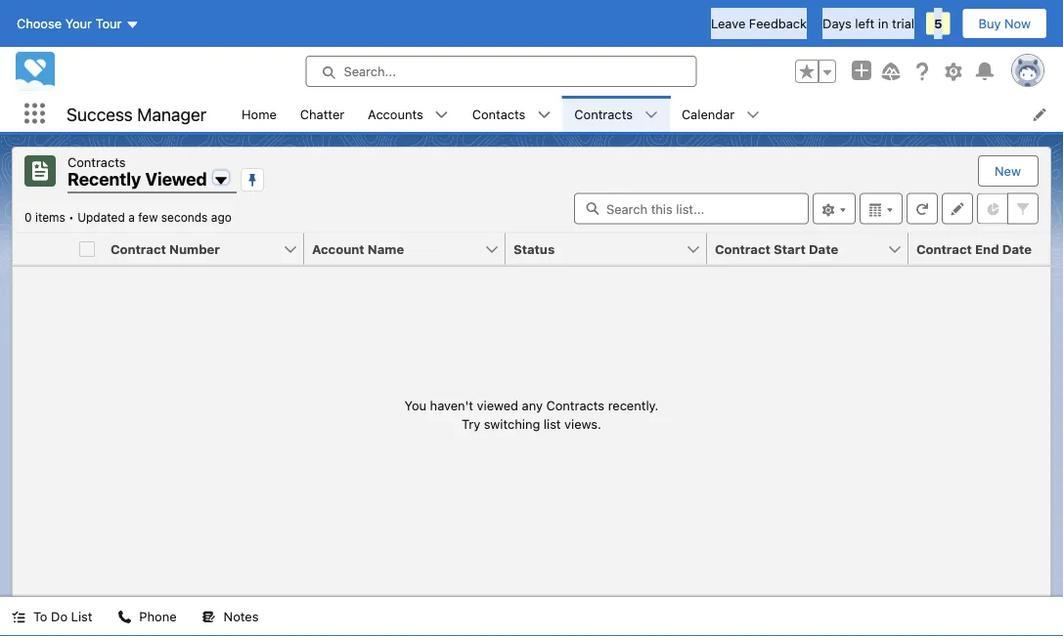 Task type: vqa. For each thing, say whether or not it's contained in the screenshot.
Leads
no



Task type: describe. For each thing, give the bounding box(es) containing it.
recently viewed
[[67, 169, 207, 190]]

to do list
[[33, 610, 92, 625]]

do
[[51, 610, 68, 625]]

success
[[67, 103, 133, 124]]

views.
[[564, 417, 601, 432]]

contracts link
[[563, 96, 645, 132]]

start
[[774, 242, 806, 256]]

text default image for contacts
[[537, 108, 551, 122]]

5
[[934, 16, 942, 31]]

recently
[[67, 169, 141, 190]]

status containing you haven't viewed any contracts recently.
[[405, 396, 659, 434]]

status element
[[506, 233, 719, 266]]

account
[[312, 242, 364, 256]]

contract end date element
[[909, 233, 1063, 266]]

you haven't viewed any contracts recently. try switching list views.
[[405, 398, 659, 432]]

recently viewed|contracts|list view element
[[12, 147, 1063, 598]]

status
[[514, 242, 555, 256]]

contract number element
[[103, 233, 316, 266]]

name
[[368, 242, 404, 256]]

none search field inside the recently viewed|contracts|list view "element"
[[574, 193, 809, 224]]

you
[[405, 398, 427, 413]]

items
[[35, 211, 65, 224]]

left
[[855, 16, 875, 31]]

updated
[[77, 211, 125, 224]]

tour
[[95, 16, 122, 31]]

•
[[69, 211, 74, 224]]

text default image inside the notes button
[[202, 611, 216, 625]]

few
[[138, 211, 158, 224]]

buy
[[979, 16, 1001, 31]]

haven't
[[430, 398, 473, 413]]

date for contract end date
[[1002, 242, 1032, 256]]

notes button
[[190, 598, 270, 637]]

item number element
[[13, 233, 71, 266]]

buy now button
[[962, 8, 1048, 39]]

home link
[[230, 96, 288, 132]]

ago
[[211, 211, 232, 224]]

any
[[522, 398, 543, 413]]

contract for contract start date
[[715, 242, 771, 256]]

0 items • updated a few seconds ago
[[24, 211, 232, 224]]

new button
[[979, 157, 1037, 186]]

date for contract start date
[[809, 242, 838, 256]]

Search Recently Viewed list view. search field
[[574, 193, 809, 224]]

to do list button
[[0, 598, 104, 637]]

contract start date element
[[707, 233, 920, 266]]

contacts link
[[460, 96, 537, 132]]

status button
[[506, 233, 686, 265]]

list
[[71, 610, 92, 625]]

notes
[[224, 610, 259, 625]]

accounts
[[368, 107, 423, 121]]

contracts list item
[[563, 96, 670, 132]]

choose
[[17, 16, 62, 31]]

contracts inside list item
[[575, 107, 633, 121]]

leave feedback link
[[711, 16, 807, 31]]

contracts inside you haven't viewed any contracts recently. try switching list views.
[[546, 398, 605, 413]]

contracts image
[[24, 156, 56, 187]]



Task type: locate. For each thing, give the bounding box(es) containing it.
1 vertical spatial contracts
[[67, 155, 126, 169]]

choose your tour button
[[16, 8, 140, 39]]

date right start
[[809, 242, 838, 256]]

buy now
[[979, 16, 1031, 31]]

success manager
[[67, 103, 206, 124]]

try
[[462, 417, 480, 432]]

2 date from the left
[[1002, 242, 1032, 256]]

text default image inside the contracts list item
[[645, 108, 658, 122]]

list
[[544, 417, 561, 432]]

account name element
[[304, 233, 517, 266]]

days left in trial
[[823, 16, 915, 31]]

number
[[169, 242, 220, 256]]

in
[[878, 16, 889, 31]]

calendar
[[682, 107, 735, 121]]

text default image left notes
[[202, 611, 216, 625]]

1 contract from the left
[[111, 242, 166, 256]]

text default image right contacts
[[537, 108, 551, 122]]

contract left end
[[917, 242, 972, 256]]

text default image left phone
[[118, 611, 131, 625]]

search...
[[344, 64, 396, 79]]

list containing home
[[230, 96, 1063, 132]]

text default image right calendar
[[747, 108, 760, 122]]

contract number button
[[103, 233, 283, 265]]

text default image
[[537, 108, 551, 122], [645, 108, 658, 122], [747, 108, 760, 122], [12, 611, 25, 625], [202, 611, 216, 625]]

switching
[[484, 417, 540, 432]]

account name button
[[304, 233, 484, 265]]

1 horizontal spatial contract
[[715, 242, 771, 256]]

text default image for calendar
[[747, 108, 760, 122]]

0 horizontal spatial date
[[809, 242, 838, 256]]

home
[[242, 107, 277, 121]]

text default image
[[435, 108, 449, 122], [118, 611, 131, 625]]

0 horizontal spatial text default image
[[118, 611, 131, 625]]

accounts link
[[356, 96, 435, 132]]

a
[[128, 211, 135, 224]]

1 horizontal spatial text default image
[[435, 108, 449, 122]]

2 vertical spatial contracts
[[546, 398, 605, 413]]

search... button
[[306, 56, 697, 87]]

status
[[405, 396, 659, 434]]

text default image for contracts
[[645, 108, 658, 122]]

contracts up views.
[[546, 398, 605, 413]]

date inside button
[[1002, 242, 1032, 256]]

3 contract from the left
[[917, 242, 972, 256]]

item number image
[[13, 233, 71, 265]]

text default image inside contacts list item
[[537, 108, 551, 122]]

list
[[230, 96, 1063, 132]]

recently.
[[608, 398, 659, 413]]

trial
[[892, 16, 915, 31]]

contract left start
[[715, 242, 771, 256]]

0 vertical spatial text default image
[[435, 108, 449, 122]]

cell
[[71, 233, 103, 266]]

contract inside contract end date button
[[917, 242, 972, 256]]

2 contract from the left
[[715, 242, 771, 256]]

1 date from the left
[[809, 242, 838, 256]]

chatter link
[[288, 96, 356, 132]]

choose your tour
[[17, 16, 122, 31]]

contract
[[111, 242, 166, 256], [715, 242, 771, 256], [917, 242, 972, 256]]

0 vertical spatial contracts
[[575, 107, 633, 121]]

contract number
[[111, 242, 220, 256]]

0 horizontal spatial contract
[[111, 242, 166, 256]]

to
[[33, 610, 47, 625]]

contract for contract number
[[111, 242, 166, 256]]

contract down the a
[[111, 242, 166, 256]]

feedback
[[749, 16, 807, 31]]

manager
[[137, 103, 206, 124]]

days
[[823, 16, 852, 31]]

text default image left the to
[[12, 611, 25, 625]]

text default image inside the accounts list item
[[435, 108, 449, 122]]

date right end
[[1002, 242, 1032, 256]]

contacts list item
[[460, 96, 563, 132]]

chatter
[[300, 107, 344, 121]]

leave
[[711, 16, 746, 31]]

text default image inside phone button
[[118, 611, 131, 625]]

leave feedback
[[711, 16, 807, 31]]

now
[[1005, 16, 1031, 31]]

text default image inside the calendar "list item"
[[747, 108, 760, 122]]

recently viewed status
[[24, 211, 77, 224]]

text default image right accounts
[[435, 108, 449, 122]]

None search field
[[574, 193, 809, 224]]

calendar link
[[670, 96, 747, 132]]

0
[[24, 211, 32, 224]]

account name
[[312, 242, 404, 256]]

1 horizontal spatial date
[[1002, 242, 1032, 256]]

text default image left calendar link
[[645, 108, 658, 122]]

contract for contract end date
[[917, 242, 972, 256]]

viewed
[[145, 169, 207, 190]]

phone
[[139, 610, 177, 625]]

1 vertical spatial text default image
[[118, 611, 131, 625]]

contract inside 'contract number' button
[[111, 242, 166, 256]]

contract end date button
[[909, 233, 1063, 265]]

contracts right contacts list item
[[575, 107, 633, 121]]

text default image inside 'to do list' button
[[12, 611, 25, 625]]

your
[[65, 16, 92, 31]]

phone button
[[106, 598, 188, 637]]

date inside "button"
[[809, 242, 838, 256]]

group
[[795, 60, 836, 83]]

date
[[809, 242, 838, 256], [1002, 242, 1032, 256]]

2 horizontal spatial contract
[[917, 242, 972, 256]]

viewed
[[477, 398, 518, 413]]

contract inside contract start date "button"
[[715, 242, 771, 256]]

new
[[995, 164, 1021, 179]]

cell inside the recently viewed|contracts|list view "element"
[[71, 233, 103, 266]]

contracts
[[575, 107, 633, 121], [67, 155, 126, 169], [546, 398, 605, 413]]

contract end date
[[917, 242, 1032, 256]]

contract start date button
[[707, 233, 887, 265]]

contacts
[[472, 107, 526, 121]]

end
[[975, 242, 999, 256]]

contracts down the success
[[67, 155, 126, 169]]

accounts list item
[[356, 96, 460, 132]]

calendar list item
[[670, 96, 772, 132]]

seconds
[[161, 211, 208, 224]]

contract start date
[[715, 242, 838, 256]]



